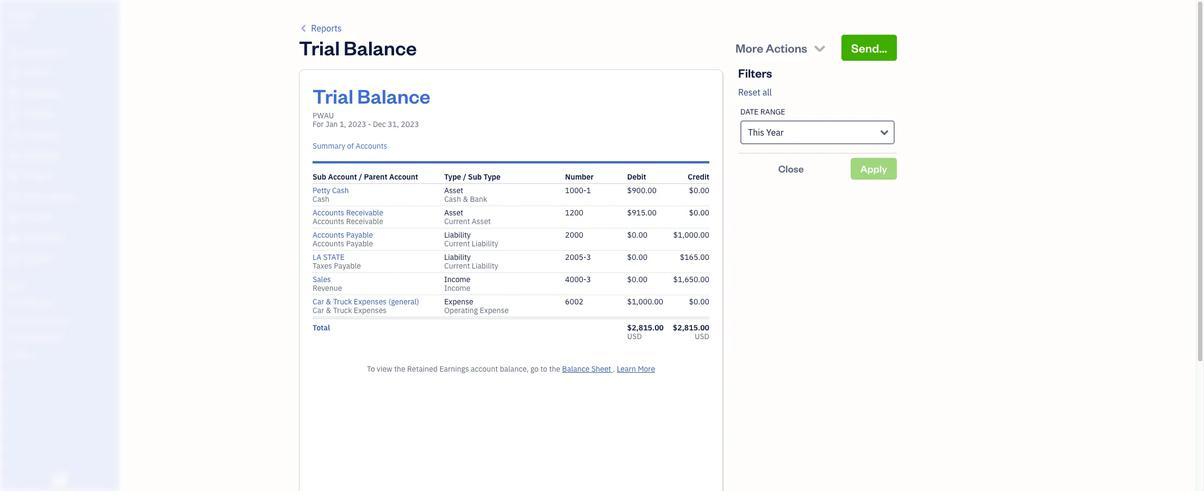 Task type: vqa. For each thing, say whether or not it's contained in the screenshot.


Task type: describe. For each thing, give the bounding box(es) containing it.
summary of accounts
[[313, 141, 387, 151]]

1 truck from the top
[[333, 297, 352, 307]]

all
[[763, 87, 772, 98]]

reset
[[738, 87, 760, 98]]

6002
[[565, 297, 583, 307]]

1 horizontal spatial expense
[[480, 306, 509, 316]]

31,
[[388, 120, 399, 129]]

this year
[[748, 127, 784, 138]]

la
[[313, 253, 321, 263]]

number
[[565, 172, 594, 182]]

reports
[[311, 23, 342, 34]]

payable down accounts receivable accounts receivable
[[346, 230, 373, 240]]

bank connections image
[[8, 334, 116, 342]]

settings image
[[8, 351, 116, 360]]

view
[[377, 365, 392, 375]]

more inside more actions dropdown button
[[735, 40, 763, 55]]

1200
[[565, 208, 583, 218]]

taxes
[[313, 261, 332, 271]]

this
[[748, 127, 764, 138]]

date
[[740, 107, 759, 117]]

2 expenses from the top
[[354, 306, 387, 316]]

2 type from the left
[[484, 172, 501, 182]]

credit
[[688, 172, 709, 182]]

la state taxes payable
[[313, 253, 361, 271]]

chart image
[[7, 233, 20, 244]]

balance,
[[500, 365, 529, 375]]

expense operating expense
[[444, 297, 509, 316]]

current for taxes payable
[[444, 261, 470, 271]]

range
[[760, 107, 785, 117]]

state
[[323, 253, 345, 263]]

& up total
[[326, 306, 331, 316]]

items and services image
[[8, 316, 116, 325]]

current for accounts receivable
[[444, 217, 470, 227]]

reset all button
[[738, 86, 772, 99]]

accounts receivable link
[[313, 208, 383, 218]]

$915.00
[[627, 208, 657, 218]]

reset all
[[738, 87, 772, 98]]

1 $2,815.00 from the left
[[627, 323, 664, 333]]

team members image
[[8, 299, 116, 308]]

4000-3
[[565, 275, 591, 285]]

balance for trial balance
[[344, 35, 417, 60]]

freshbooks image
[[51, 475, 68, 488]]

1,
[[340, 120, 346, 129]]

jan
[[325, 120, 338, 129]]

of
[[347, 141, 354, 151]]

sales link
[[313, 275, 331, 285]]

balance sheet link
[[562, 365, 613, 375]]

date range
[[740, 107, 785, 117]]

Date Range field
[[740, 121, 895, 145]]

year
[[766, 127, 784, 138]]

type / sub type
[[444, 172, 501, 182]]

la state link
[[313, 253, 345, 263]]

total link
[[313, 323, 330, 333]]

send… button
[[841, 35, 897, 61]]

to view the retained earnings account balance, go to the balance sheet . learn more
[[367, 365, 655, 375]]

to
[[540, 365, 547, 375]]

-
[[368, 120, 371, 129]]

2005-3
[[565, 253, 591, 263]]

report image
[[7, 254, 20, 265]]

payable for accounts payable accounts payable
[[346, 239, 373, 249]]

dec
[[373, 120, 386, 129]]

dashboard image
[[7, 47, 20, 58]]

.
[[613, 365, 615, 375]]

1 $2,815.00 usd from the left
[[627, 323, 664, 342]]

1000-1
[[565, 186, 591, 196]]

to
[[367, 365, 375, 375]]

2 usd from the left
[[695, 332, 709, 342]]

liability current liability for 2000
[[444, 230, 498, 249]]

chevronleft image
[[299, 22, 309, 35]]

close
[[778, 163, 804, 175]]

parent
[[364, 172, 387, 182]]

pwau inside trial balance pwau for jan 1, 2023 - dec 31, 2023
[[313, 111, 334, 121]]

4000-
[[565, 275, 586, 285]]

pwau inside main element
[[9, 10, 34, 21]]

more actions button
[[726, 35, 837, 61]]

petty cash cash
[[313, 186, 349, 204]]

& inside asset cash & bank
[[463, 195, 468, 204]]

asset cash & bank
[[444, 186, 487, 204]]

more actions
[[735, 40, 807, 55]]

total
[[313, 323, 330, 333]]

reports button
[[299, 22, 342, 35]]

2 truck from the top
[[333, 306, 352, 316]]

timer image
[[7, 192, 20, 203]]

2000
[[565, 230, 583, 240]]

2 $2,815.00 from the left
[[673, 323, 709, 333]]

income income
[[444, 275, 470, 294]]

trial for trial balance pwau for jan 1, 2023 - dec 31, 2023
[[313, 83, 353, 109]]

1
[[586, 186, 591, 196]]

0 horizontal spatial more
[[638, 365, 655, 375]]

3 for 2005-
[[586, 253, 591, 263]]

2 receivable from the top
[[346, 217, 383, 227]]

0 horizontal spatial cash
[[313, 195, 329, 204]]

$165.00
[[680, 253, 709, 263]]

2 the from the left
[[549, 365, 560, 375]]

sales revenue
[[313, 275, 342, 294]]

retained
[[407, 365, 438, 375]]

petty cash link
[[313, 186, 349, 196]]

cash for asset cash & bank
[[444, 195, 461, 204]]

1 horizontal spatial $1,000.00
[[673, 230, 709, 240]]

1 income from the top
[[444, 275, 470, 285]]

learn
[[617, 365, 636, 375]]

go
[[530, 365, 539, 375]]

& down revenue
[[326, 297, 331, 307]]

1 usd from the left
[[627, 332, 642, 342]]

accounts for accounts payable accounts payable
[[313, 239, 344, 249]]

account
[[471, 365, 498, 375]]

1 account from the left
[[328, 172, 357, 182]]

debit
[[627, 172, 646, 182]]

invoice image
[[7, 109, 20, 120]]



Task type: locate. For each thing, give the bounding box(es) containing it.
0 horizontal spatial expense
[[444, 297, 473, 307]]

$2,815.00 down $1,650.00
[[673, 323, 709, 333]]

$2,815.00
[[627, 323, 664, 333], [673, 323, 709, 333]]

1 horizontal spatial more
[[735, 40, 763, 55]]

1 type from the left
[[444, 172, 461, 182]]

1 2023 from the left
[[348, 120, 366, 129]]

expense image
[[7, 151, 20, 161]]

0 horizontal spatial $1,000.00
[[627, 297, 663, 307]]

actions
[[766, 40, 807, 55]]

1 horizontal spatial type
[[484, 172, 501, 182]]

car
[[313, 297, 324, 307], [313, 306, 324, 316]]

1 receivable from the top
[[346, 208, 383, 218]]

accounts for summary of accounts
[[356, 141, 387, 151]]

asset inside asset cash & bank
[[444, 186, 463, 196]]

$900.00
[[627, 186, 657, 196]]

owner
[[9, 22, 29, 30]]

payable up la state taxes payable
[[346, 239, 373, 249]]

1 horizontal spatial sub
[[468, 172, 482, 182]]

3
[[586, 253, 591, 263], [586, 275, 591, 285]]

2023 right 31,
[[401, 120, 419, 129]]

trial balance pwau for jan 1, 2023 - dec 31, 2023
[[313, 83, 430, 129]]

0 horizontal spatial pwau
[[9, 10, 34, 21]]

liability
[[444, 230, 471, 240], [472, 239, 498, 249], [444, 253, 471, 263], [472, 261, 498, 271]]

bank
[[470, 195, 487, 204]]

1 vertical spatial liability current liability
[[444, 253, 498, 271]]

the right view
[[394, 365, 405, 375]]

2 $2,815.00 usd from the left
[[673, 323, 709, 342]]

/ left parent
[[359, 172, 362, 182]]

trial inside trial balance pwau for jan 1, 2023 - dec 31, 2023
[[313, 83, 353, 109]]

sales
[[313, 275, 331, 285]]

more
[[735, 40, 763, 55], [638, 365, 655, 375]]

$2,815.00 usd up learn more link
[[627, 323, 664, 342]]

2 / from the left
[[463, 172, 466, 182]]

0 horizontal spatial account
[[328, 172, 357, 182]]

2005-
[[565, 253, 586, 263]]

1 vertical spatial 3
[[586, 275, 591, 285]]

estimate image
[[7, 89, 20, 99]]

&
[[463, 195, 468, 204], [326, 297, 331, 307], [326, 306, 331, 316]]

current down asset current asset
[[444, 239, 470, 249]]

1 / from the left
[[359, 172, 362, 182]]

1 vertical spatial more
[[638, 365, 655, 375]]

sub up asset cash & bank
[[468, 172, 482, 182]]

2 income from the top
[[444, 284, 470, 294]]

payable for la state taxes payable
[[334, 261, 361, 271]]

petty
[[313, 186, 330, 196]]

trial for trial balance
[[299, 35, 340, 60]]

1 horizontal spatial usd
[[695, 332, 709, 342]]

operating
[[444, 306, 478, 316]]

chevrondown image
[[812, 40, 827, 55]]

2 2023 from the left
[[401, 120, 419, 129]]

money image
[[7, 213, 20, 223]]

$2,815.00 usd down $1,650.00
[[673, 323, 709, 342]]

0 vertical spatial 3
[[586, 253, 591, 263]]

payment image
[[7, 130, 20, 141]]

$2,815.00 up learn more link
[[627, 323, 664, 333]]

2 horizontal spatial cash
[[444, 195, 461, 204]]

car up total link
[[313, 306, 324, 316]]

type up bank
[[484, 172, 501, 182]]

0 horizontal spatial type
[[444, 172, 461, 182]]

2023 left -
[[348, 120, 366, 129]]

earnings
[[439, 365, 469, 375]]

2 account from the left
[[389, 172, 418, 182]]

2 car from the top
[[313, 306, 324, 316]]

& left bank
[[463, 195, 468, 204]]

the right to at bottom left
[[549, 365, 560, 375]]

asset down type / sub type on the left top
[[444, 186, 463, 196]]

1 car from the top
[[313, 297, 324, 307]]

current down asset cash & bank
[[444, 217, 470, 227]]

2 vertical spatial current
[[444, 261, 470, 271]]

0 horizontal spatial $2,815.00
[[627, 323, 664, 333]]

2 3 from the top
[[586, 275, 591, 285]]

asset current asset
[[444, 208, 491, 227]]

car & truck expenses (general) link
[[313, 297, 419, 307]]

0 vertical spatial more
[[735, 40, 763, 55]]

1 vertical spatial current
[[444, 239, 470, 249]]

0 vertical spatial liability current liability
[[444, 230, 498, 249]]

0 vertical spatial pwau
[[9, 10, 34, 21]]

payable inside la state taxes payable
[[334, 261, 361, 271]]

$1,000.00
[[673, 230, 709, 240], [627, 297, 663, 307]]

expense down income income
[[444, 297, 473, 307]]

asset down bank
[[472, 217, 491, 227]]

2 liability current liability from the top
[[444, 253, 498, 271]]

truck
[[333, 297, 352, 307], [333, 306, 352, 316]]

type up asset cash & bank
[[444, 172, 461, 182]]

1 current from the top
[[444, 217, 470, 227]]

learn more link
[[617, 365, 655, 375]]

3 up 4000-3
[[586, 253, 591, 263]]

$2,815.00 usd
[[627, 323, 664, 342], [673, 323, 709, 342]]

1 vertical spatial balance
[[357, 83, 430, 109]]

1 3 from the top
[[586, 253, 591, 263]]

0 vertical spatial current
[[444, 217, 470, 227]]

1 horizontal spatial $2,815.00
[[673, 323, 709, 333]]

usd
[[627, 332, 642, 342], [695, 332, 709, 342]]

cash for petty cash cash
[[332, 186, 349, 196]]

2 current from the top
[[444, 239, 470, 249]]

filters
[[738, 65, 772, 80]]

for
[[313, 120, 324, 129]]

client image
[[7, 68, 20, 79]]

current inside asset current asset
[[444, 217, 470, 227]]

liability current liability for 2005-3
[[444, 253, 498, 271]]

the
[[394, 365, 405, 375], [549, 365, 560, 375]]

pwau owner
[[9, 10, 34, 30]]

cash up asset current asset
[[444, 195, 461, 204]]

summary
[[313, 141, 345, 151]]

3 down 2005-3 in the left bottom of the page
[[586, 275, 591, 285]]

asset
[[444, 186, 463, 196], [444, 208, 463, 218], [472, 217, 491, 227]]

1 vertical spatial $1,000.00
[[627, 297, 663, 307]]

close button
[[738, 158, 844, 180]]

1 the from the left
[[394, 365, 405, 375]]

0 horizontal spatial 2023
[[348, 120, 366, 129]]

cash inside asset cash & bank
[[444, 195, 461, 204]]

type
[[444, 172, 461, 182], [484, 172, 501, 182]]

1 horizontal spatial account
[[389, 172, 418, 182]]

0 horizontal spatial the
[[394, 365, 405, 375]]

revenue
[[313, 284, 342, 294]]

current
[[444, 217, 470, 227], [444, 239, 470, 249], [444, 261, 470, 271]]

pwau up owner
[[9, 10, 34, 21]]

cash right petty
[[332, 186, 349, 196]]

1 horizontal spatial $2,815.00 usd
[[673, 323, 709, 342]]

accounts payable link
[[313, 230, 373, 240]]

liability current liability down asset current asset
[[444, 230, 498, 249]]

trial
[[299, 35, 340, 60], [313, 83, 353, 109]]

2023
[[348, 120, 366, 129], [401, 120, 419, 129]]

1 horizontal spatial pwau
[[313, 111, 334, 121]]

3 current from the top
[[444, 261, 470, 271]]

car down revenue
[[313, 297, 324, 307]]

1 vertical spatial trial
[[313, 83, 353, 109]]

expenses
[[354, 297, 387, 307], [354, 306, 387, 316]]

payable
[[346, 230, 373, 240], [346, 239, 373, 249], [334, 261, 361, 271]]

1 liability current liability from the top
[[444, 230, 498, 249]]

more up filters
[[735, 40, 763, 55]]

sub account / parent account
[[313, 172, 418, 182]]

trial up jan
[[313, 83, 353, 109]]

0 horizontal spatial $2,815.00 usd
[[627, 323, 664, 342]]

asset for cash
[[444, 186, 463, 196]]

accounts receivable accounts receivable
[[313, 208, 383, 227]]

1 horizontal spatial the
[[549, 365, 560, 375]]

1 vertical spatial pwau
[[313, 111, 334, 121]]

sub
[[313, 172, 326, 182], [468, 172, 482, 182]]

balance for trial balance pwau for jan 1, 2023 - dec 31, 2023
[[357, 83, 430, 109]]

more right learn
[[638, 365, 655, 375]]

0 vertical spatial trial
[[299, 35, 340, 60]]

account right parent
[[389, 172, 418, 182]]

0 vertical spatial $1,000.00
[[673, 230, 709, 240]]

accounts
[[356, 141, 387, 151], [313, 208, 344, 218], [313, 217, 344, 227], [313, 230, 344, 240], [313, 239, 344, 249]]

asset for current
[[444, 208, 463, 218]]

balance
[[344, 35, 417, 60], [357, 83, 430, 109], [562, 365, 590, 375]]

3 for 4000-
[[586, 275, 591, 285]]

$1,650.00
[[673, 275, 709, 285]]

accounts payable accounts payable
[[313, 230, 373, 249]]

asset down asset cash & bank
[[444, 208, 463, 218]]

0 horizontal spatial sub
[[313, 172, 326, 182]]

1 sub from the left
[[313, 172, 326, 182]]

account
[[328, 172, 357, 182], [389, 172, 418, 182]]

1 expenses from the top
[[354, 297, 387, 307]]

send…
[[851, 40, 887, 55]]

1 horizontal spatial cash
[[332, 186, 349, 196]]

cash up accounts receivable link
[[313, 195, 329, 204]]

expense right the 'operating'
[[480, 306, 509, 316]]

0 horizontal spatial usd
[[627, 332, 642, 342]]

account up the petty cash link
[[328, 172, 357, 182]]

accounts for accounts receivable accounts receivable
[[313, 217, 344, 227]]

apps image
[[8, 282, 116, 290]]

trial balance
[[299, 35, 417, 60]]

payable right taxes
[[334, 261, 361, 271]]

date range element
[[738, 99, 897, 154]]

pwau left 1,
[[313, 111, 334, 121]]

trial down reports
[[299, 35, 340, 60]]

main element
[[0, 0, 147, 492]]

current for accounts payable
[[444, 239, 470, 249]]

receivable
[[346, 208, 383, 218], [346, 217, 383, 227]]

liability current liability up income income
[[444, 253, 498, 271]]

project image
[[7, 171, 20, 182]]

/
[[359, 172, 362, 182], [463, 172, 466, 182]]

car & truck expenses (general) car & truck expenses
[[313, 297, 419, 316]]

1 horizontal spatial /
[[463, 172, 466, 182]]

$0.00
[[689, 186, 709, 196], [689, 208, 709, 218], [627, 230, 648, 240], [627, 253, 648, 263], [627, 275, 648, 285], [689, 297, 709, 307]]

sheet
[[591, 365, 611, 375]]

sub up petty
[[313, 172, 326, 182]]

1 horizontal spatial 2023
[[401, 120, 419, 129]]

1000-
[[565, 186, 586, 196]]

/ up asset cash & bank
[[463, 172, 466, 182]]

2 sub from the left
[[468, 172, 482, 182]]

0 horizontal spatial /
[[359, 172, 362, 182]]

2 vertical spatial balance
[[562, 365, 590, 375]]

income
[[444, 275, 470, 285], [444, 284, 470, 294]]

balance inside trial balance pwau for jan 1, 2023 - dec 31, 2023
[[357, 83, 430, 109]]

0 vertical spatial balance
[[344, 35, 417, 60]]

(general)
[[388, 297, 419, 307]]

current up income income
[[444, 261, 470, 271]]



